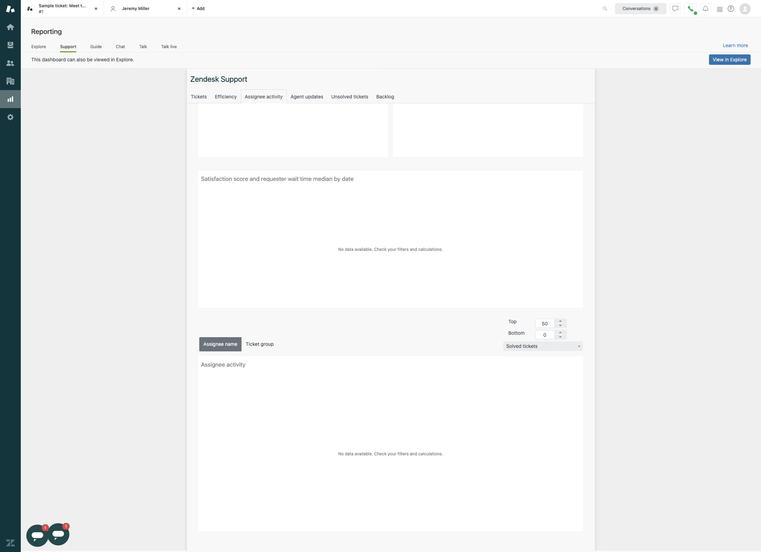 Task type: describe. For each thing, give the bounding box(es) containing it.
can
[[67, 57, 75, 62]]

chat link
[[116, 44, 125, 51]]

customers image
[[6, 59, 15, 68]]

explore link
[[31, 44, 46, 51]]

learn more link
[[724, 42, 749, 49]]

live
[[170, 44, 177, 49]]

chat
[[116, 44, 125, 49]]

reporting image
[[6, 95, 15, 104]]

learn
[[724, 42, 736, 48]]

get help image
[[729, 6, 735, 12]]

button displays agent's chat status as invisible. image
[[673, 6, 679, 11]]

guide
[[90, 44, 102, 49]]

dashboard
[[42, 57, 66, 62]]

talk live
[[161, 44, 177, 49]]

add
[[197, 6, 205, 11]]

talk for talk
[[139, 44, 147, 49]]

jeremy miller tab
[[104, 0, 187, 17]]

notifications image
[[704, 6, 709, 11]]

sample ticket: meet the ticket #1
[[39, 3, 100, 14]]

also
[[77, 57, 86, 62]]

jeremy
[[122, 6, 137, 11]]

talk link
[[139, 44, 147, 51]]

jeremy miller
[[122, 6, 150, 11]]

1 close image from the left
[[93, 5, 100, 12]]

zendesk image
[[6, 539, 15, 548]]

talk for talk live
[[161, 44, 169, 49]]

support
[[60, 44, 76, 49]]

more
[[738, 42, 749, 48]]

this
[[31, 57, 41, 62]]

get started image
[[6, 23, 15, 32]]

sample
[[39, 3, 54, 8]]

this dashboard can also be viewed in explore.
[[31, 57, 134, 62]]

views image
[[6, 41, 15, 50]]

meet
[[69, 3, 79, 8]]



Task type: locate. For each thing, give the bounding box(es) containing it.
explore up "this" at the top left of page
[[31, 44, 46, 49]]

in
[[111, 57, 115, 62], [726, 57, 730, 62]]

talk live link
[[161, 44, 177, 51]]

0 horizontal spatial talk
[[139, 44, 147, 49]]

talk
[[139, 44, 147, 49], [161, 44, 169, 49]]

2 close image from the left
[[176, 5, 183, 12]]

viewed
[[94, 57, 110, 62]]

the
[[81, 3, 87, 8]]

conversations
[[623, 6, 651, 11]]

be
[[87, 57, 93, 62]]

guide link
[[90, 44, 102, 51]]

1 horizontal spatial in
[[726, 57, 730, 62]]

explore
[[31, 44, 46, 49], [731, 57, 748, 62]]

close image right the
[[93, 5, 100, 12]]

talk left the live
[[161, 44, 169, 49]]

tab
[[21, 0, 104, 17]]

1 in from the left
[[111, 57, 115, 62]]

close image inside jeremy miller tab
[[176, 5, 183, 12]]

admin image
[[6, 113, 15, 122]]

1 horizontal spatial close image
[[176, 5, 183, 12]]

support link
[[60, 44, 76, 52]]

organizations image
[[6, 77, 15, 86]]

in inside button
[[726, 57, 730, 62]]

0 horizontal spatial close image
[[93, 5, 100, 12]]

view
[[714, 57, 724, 62]]

view in explore
[[714, 57, 748, 62]]

zendesk support image
[[6, 5, 15, 14]]

main element
[[0, 0, 21, 553]]

reporting
[[31, 27, 62, 35]]

tabs tab list
[[21, 0, 596, 17]]

conversations button
[[616, 3, 667, 14]]

ticket:
[[55, 3, 68, 8]]

explore inside button
[[731, 57, 748, 62]]

2 in from the left
[[726, 57, 730, 62]]

1 horizontal spatial explore
[[731, 57, 748, 62]]

miller
[[138, 6, 150, 11]]

0 horizontal spatial in
[[111, 57, 115, 62]]

view in explore button
[[710, 54, 751, 65]]

close image
[[93, 5, 100, 12], [176, 5, 183, 12]]

2 talk from the left
[[161, 44, 169, 49]]

ticket
[[88, 3, 100, 8]]

add button
[[187, 0, 209, 17]]

#1
[[39, 9, 43, 14]]

tab containing sample ticket: meet the ticket
[[21, 0, 104, 17]]

0 horizontal spatial explore
[[31, 44, 46, 49]]

learn more
[[724, 42, 749, 48]]

explore down learn more "link"
[[731, 57, 748, 62]]

in right view
[[726, 57, 730, 62]]

close image left add 'popup button'
[[176, 5, 183, 12]]

in right "viewed"
[[111, 57, 115, 62]]

0 vertical spatial explore
[[31, 44, 46, 49]]

talk right chat
[[139, 44, 147, 49]]

zendesk products image
[[718, 7, 723, 12]]

1 talk from the left
[[139, 44, 147, 49]]

1 vertical spatial explore
[[731, 57, 748, 62]]

1 horizontal spatial talk
[[161, 44, 169, 49]]

explore.
[[116, 57, 134, 62]]



Task type: vqa. For each thing, say whether or not it's contained in the screenshot.
in the article label.
no



